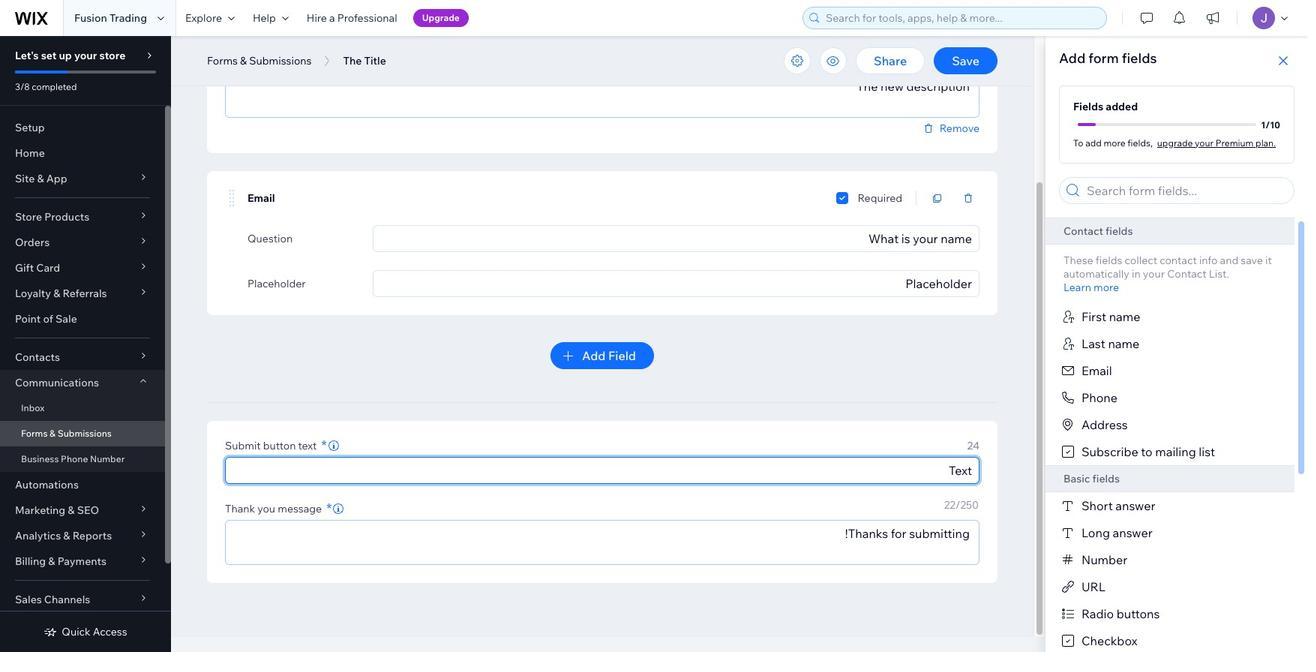 Task type: vqa. For each thing, say whether or not it's contained in the screenshot.
Let Free
no



Task type: locate. For each thing, give the bounding box(es) containing it.
3/8 completed
[[15, 81, 77, 92]]

address
[[1082, 417, 1128, 432]]

0 horizontal spatial number
[[90, 453, 125, 465]]

checkbox
[[1082, 633, 1138, 648]]

contact up these
[[1064, 224, 1104, 238]]

forms & submissions for the forms & submissions link
[[21, 428, 112, 439]]

save
[[952, 53, 980, 68]]

0 horizontal spatial /
[[949, 51, 954, 65]]

let's set up your store
[[15, 49, 126, 62]]

question
[[248, 232, 293, 245]]

1 vertical spatial your
[[1195, 137, 1214, 148]]

required
[[858, 191, 903, 205]]

& right loyalty
[[53, 287, 60, 300]]

forms & submissions inside button
[[207, 54, 312, 68]]

number down "long"
[[1082, 552, 1128, 567]]

answer down short answer
[[1113, 525, 1153, 540]]

forms & submissions down help
[[207, 54, 312, 68]]

0 horizontal spatial add
[[582, 348, 606, 363]]

hire a professional
[[307, 11, 397, 25]]

2 vertical spatial your
[[1143, 267, 1165, 281]]

1 horizontal spatial forms & submissions
[[207, 54, 312, 68]]

add left the form
[[1060, 50, 1086, 67]]

& right site
[[37, 172, 44, 185]]

fields inside these fields collect contact info and save it automatically in your contact list. learn more
[[1096, 254, 1123, 267]]

0 horizontal spatial email
[[248, 191, 275, 205]]

hire
[[307, 11, 327, 25]]

22 / 250
[[945, 498, 979, 512]]

0 vertical spatial answer
[[1116, 498, 1156, 513]]

channels
[[44, 593, 90, 606]]

save
[[1241, 254, 1264, 267]]

point
[[15, 312, 41, 326]]

form description
[[225, 55, 309, 68]]

1 horizontal spatial phone
[[1082, 390, 1118, 405]]

Search for tools, apps, help & more... field
[[822, 8, 1102, 29]]

business phone number
[[21, 453, 125, 465]]

1 horizontal spatial submissions
[[249, 54, 312, 68]]

fields up collect at the right top
[[1106, 224, 1134, 238]]

message
[[278, 502, 322, 516]]

hire a professional link
[[298, 0, 406, 36]]

home
[[15, 146, 45, 160]]

1 horizontal spatial add
[[1060, 50, 1086, 67]]

1 vertical spatial answer
[[1113, 525, 1153, 540]]

1 horizontal spatial contact
[[1168, 267, 1207, 281]]

email
[[248, 191, 275, 205], [1082, 363, 1113, 378]]

0 vertical spatial submissions
[[249, 54, 312, 68]]

1 vertical spatial phone
[[61, 453, 88, 465]]

phone
[[1082, 390, 1118, 405], [61, 453, 88, 465]]

quick access
[[62, 625, 127, 639]]

fields
[[1122, 50, 1158, 67], [1106, 224, 1134, 238], [1096, 254, 1123, 267], [1093, 472, 1120, 486]]

your
[[74, 49, 97, 62], [1195, 137, 1214, 148], [1143, 267, 1165, 281]]

number inside sidebar element
[[90, 453, 125, 465]]

sales channels
[[15, 593, 90, 606]]

your right in
[[1143, 267, 1165, 281]]

fields down subscribe
[[1093, 472, 1120, 486]]

business phone number link
[[0, 446, 165, 472]]

submissions down inbox link
[[58, 428, 112, 439]]

submissions inside sidebar element
[[58, 428, 112, 439]]

more right learn
[[1094, 281, 1120, 294]]

marketing
[[15, 504, 65, 517]]

& for analytics & reports dropdown button
[[63, 529, 70, 543]]

1 vertical spatial more
[[1094, 281, 1120, 294]]

phone down the forms & submissions link
[[61, 453, 88, 465]]

text
[[298, 439, 317, 452]]

answer
[[1116, 498, 1156, 513], [1113, 525, 1153, 540]]

marketing & seo button
[[0, 498, 165, 523]]

submissions down help button at the top left
[[249, 54, 312, 68]]

answer for long answer
[[1113, 525, 1153, 540]]

forms down inbox on the left of the page
[[21, 428, 48, 439]]

22
[[945, 498, 956, 512]]

subscribe to mailing list
[[1082, 444, 1216, 459]]

point of sale link
[[0, 306, 165, 332]]

email up question
[[248, 191, 275, 205]]

& right "billing"
[[48, 555, 55, 568]]

e.g., Thanks for submitting! text field
[[226, 521, 979, 564]]

contact left 'list.'
[[1168, 267, 1207, 281]]

1 vertical spatial forms
[[21, 428, 48, 439]]

explore
[[185, 11, 222, 25]]

0 horizontal spatial submissions
[[58, 428, 112, 439]]

0 vertical spatial /
[[949, 51, 954, 65]]

submissions inside button
[[249, 54, 312, 68]]

& for 'forms & submissions' button
[[240, 54, 247, 68]]

marketing & seo
[[15, 504, 99, 517]]

1 vertical spatial email
[[1082, 363, 1113, 378]]

in
[[1132, 267, 1141, 281]]

forms inside sidebar element
[[21, 428, 48, 439]]

upgrade your premium plan. button
[[1158, 136, 1277, 149]]

last
[[1082, 336, 1106, 351]]

thank you message *
[[225, 500, 332, 517]]

& inside analytics & reports dropdown button
[[63, 529, 70, 543]]

1000
[[954, 51, 979, 65]]

2 horizontal spatial your
[[1195, 137, 1214, 148]]

1 vertical spatial *
[[327, 500, 332, 517]]

upgrade
[[1158, 137, 1193, 148]]

email down the last
[[1082, 363, 1113, 378]]

sales channels button
[[0, 587, 165, 612]]

1 vertical spatial contact
[[1168, 267, 1207, 281]]

2 horizontal spatial /
[[1266, 119, 1271, 130]]

1 vertical spatial add
[[582, 348, 606, 363]]

& left seo
[[68, 504, 75, 517]]

to
[[1142, 444, 1153, 459]]

contacts
[[15, 350, 60, 364]]

submissions for the forms & submissions link
[[58, 428, 112, 439]]

referrals
[[63, 287, 107, 300]]

None checkbox
[[837, 189, 849, 207]]

first name
[[1082, 309, 1141, 324]]

& inside the site & app dropdown button
[[37, 172, 44, 185]]

setup
[[15, 121, 45, 134]]

upgrade button
[[413, 9, 469, 27]]

forms for 'forms & submissions' button
[[207, 54, 238, 68]]

loyalty & referrals button
[[0, 281, 165, 306]]

& for the marketing & seo dropdown button
[[68, 504, 75, 517]]

fields
[[1074, 100, 1104, 113]]

1 horizontal spatial /
[[956, 498, 961, 512]]

0 horizontal spatial forms
[[21, 428, 48, 439]]

& left reports
[[63, 529, 70, 543]]

forms for the forms & submissions link
[[21, 428, 48, 439]]

quick access button
[[44, 625, 127, 639]]

0 vertical spatial add
[[1060, 50, 1086, 67]]

store products
[[15, 210, 89, 224]]

0 vertical spatial *
[[322, 437, 327, 454]]

& inside loyalty & referrals dropdown button
[[53, 287, 60, 300]]

Add placeholder text… field
[[378, 271, 975, 296]]

& left description
[[240, 54, 247, 68]]

1 vertical spatial submissions
[[58, 428, 112, 439]]

0 vertical spatial more
[[1104, 137, 1126, 148]]

forms & submissions up business phone number
[[21, 428, 112, 439]]

fields left in
[[1096, 254, 1123, 267]]

and
[[1221, 254, 1239, 267]]

loyalty
[[15, 287, 51, 300]]

store
[[99, 49, 126, 62]]

& inside billing & payments dropdown button
[[48, 555, 55, 568]]

answer up long answer
[[1116, 498, 1156, 513]]

1 vertical spatial /
[[1266, 119, 1271, 130]]

add inside button
[[582, 348, 606, 363]]

1 horizontal spatial number
[[1082, 552, 1128, 567]]

0 vertical spatial forms & submissions
[[207, 54, 312, 68]]

add for add form fields
[[1060, 50, 1086, 67]]

0 vertical spatial email
[[248, 191, 275, 205]]

orders
[[15, 236, 50, 249]]

add
[[1060, 50, 1086, 67], [582, 348, 606, 363]]

& for the forms & submissions link
[[50, 428, 56, 439]]

& up "business" at the bottom left of page
[[50, 428, 56, 439]]

business
[[21, 453, 59, 465]]

1 vertical spatial name
[[1109, 336, 1140, 351]]

phone up address
[[1082, 390, 1118, 405]]

1 horizontal spatial email
[[1082, 363, 1113, 378]]

buttons
[[1117, 606, 1160, 621]]

* for thank you message *
[[327, 500, 332, 517]]

1 vertical spatial number
[[1082, 552, 1128, 567]]

1 horizontal spatial forms
[[207, 54, 238, 68]]

& inside the forms & submissions link
[[50, 428, 56, 439]]

of
[[43, 312, 53, 326]]

* right message
[[327, 500, 332, 517]]

2 vertical spatial /
[[956, 498, 961, 512]]

field
[[609, 348, 636, 363]]

0 horizontal spatial forms & submissions
[[21, 428, 112, 439]]

0 vertical spatial your
[[74, 49, 97, 62]]

0 vertical spatial number
[[90, 453, 125, 465]]

list
[[1199, 444, 1216, 459]]

add left the 'field'
[[582, 348, 606, 363]]

1 horizontal spatial your
[[1143, 267, 1165, 281]]

0 vertical spatial forms
[[207, 54, 238, 68]]

the
[[343, 54, 362, 68]]

forms down explore
[[207, 54, 238, 68]]

your right upgrade
[[1195, 137, 1214, 148]]

add for add field
[[582, 348, 606, 363]]

1 vertical spatial forms & submissions
[[21, 428, 112, 439]]

* right text at the left bottom of page
[[322, 437, 327, 454]]

* for submit button text *
[[322, 437, 327, 454]]

& inside the marketing & seo dropdown button
[[68, 504, 75, 517]]

0 vertical spatial name
[[1110, 309, 1141, 324]]

premium
[[1216, 137, 1254, 148]]

0 horizontal spatial your
[[74, 49, 97, 62]]

your right up
[[74, 49, 97, 62]]

title
[[364, 54, 386, 68]]

1 / 10
[[1262, 119, 1281, 130]]

more right add
[[1104, 137, 1126, 148]]

& inside 'forms & submissions' button
[[240, 54, 247, 68]]

forms inside button
[[207, 54, 238, 68]]

trading
[[110, 11, 147, 25]]

number down the forms & submissions link
[[90, 453, 125, 465]]

0 horizontal spatial phone
[[61, 453, 88, 465]]

radio
[[1082, 606, 1114, 621]]

gift card button
[[0, 255, 165, 281]]

card
[[36, 261, 60, 275]]

name up last name
[[1110, 309, 1141, 324]]

sidebar element
[[0, 36, 171, 652]]

subscribe
[[1082, 444, 1139, 459]]

seo
[[77, 504, 99, 517]]

contacts button
[[0, 344, 165, 370]]

name down first name on the top of page
[[1109, 336, 1140, 351]]

reports
[[73, 529, 112, 543]]

more inside these fields collect contact info and save it automatically in your contact list. learn more
[[1094, 281, 1120, 294]]

0 vertical spatial contact
[[1064, 224, 1104, 238]]

e.g., Submit field
[[230, 458, 975, 483]]

forms & submissions inside sidebar element
[[21, 428, 112, 439]]



Task type: describe. For each thing, give the bounding box(es) containing it.
store products button
[[0, 204, 165, 230]]

/ for 22
[[956, 498, 961, 512]]

24
[[968, 439, 980, 452]]

info
[[1200, 254, 1218, 267]]

fields,
[[1128, 137, 1153, 148]]

inbox
[[21, 402, 45, 413]]

analytics & reports button
[[0, 523, 165, 549]]

contact fields
[[1064, 224, 1134, 238]]

0 horizontal spatial contact
[[1064, 224, 1104, 238]]

communications button
[[0, 370, 165, 395]]

remove button
[[922, 122, 980, 135]]

basic
[[1064, 472, 1091, 486]]

orders button
[[0, 230, 165, 255]]

submit
[[225, 439, 261, 452]]

& for the site & app dropdown button
[[37, 172, 44, 185]]

19
[[938, 51, 949, 65]]

collect
[[1125, 254, 1158, 267]]

share
[[874, 53, 907, 68]]

site
[[15, 172, 35, 185]]

automations
[[15, 478, 79, 492]]

forms & submissions link
[[0, 421, 165, 446]]

last name
[[1082, 336, 1140, 351]]

automatically
[[1064, 267, 1130, 281]]

plan.
[[1256, 137, 1277, 148]]

description
[[253, 55, 309, 68]]

phone inside sidebar element
[[61, 453, 88, 465]]

contact inside these fields collect contact info and save it automatically in your contact list. learn more
[[1168, 267, 1207, 281]]

short
[[1082, 498, 1113, 513]]

answer for short answer
[[1116, 498, 1156, 513]]

fields added
[[1074, 100, 1139, 113]]

name for first name
[[1110, 309, 1141, 324]]

/ for 1
[[1266, 119, 1271, 130]]

help button
[[244, 0, 298, 36]]

learn more link
[[1064, 281, 1120, 294]]

these
[[1064, 254, 1094, 267]]

fields right the form
[[1122, 50, 1158, 67]]

the title button
[[336, 50, 394, 72]]

& for loyalty & referrals dropdown button
[[53, 287, 60, 300]]

19 / 1000
[[938, 51, 979, 65]]

added
[[1106, 100, 1139, 113]]

contact
[[1160, 254, 1197, 267]]

250
[[961, 498, 979, 512]]

/ for 19
[[949, 51, 954, 65]]

Type your question here... field
[[378, 226, 975, 251]]

it
[[1266, 254, 1273, 267]]

Add a short description... text field
[[226, 74, 979, 117]]

fusion trading
[[74, 11, 147, 25]]

billing & payments
[[15, 555, 107, 568]]

url
[[1082, 579, 1106, 594]]

inbox link
[[0, 395, 165, 421]]

communications
[[15, 376, 99, 389]]

fields for contact
[[1106, 224, 1134, 238]]

your inside these fields collect contact info and save it automatically in your contact list. learn more
[[1143, 267, 1165, 281]]

fields for basic
[[1093, 472, 1120, 486]]

name for last name
[[1109, 336, 1140, 351]]

form
[[1089, 50, 1119, 67]]

share button
[[856, 47, 925, 74]]

your inside sidebar element
[[74, 49, 97, 62]]

3/8
[[15, 81, 30, 92]]

fields for these
[[1096, 254, 1123, 267]]

button
[[263, 439, 296, 452]]

products
[[44, 210, 89, 224]]

placeholder
[[248, 277, 306, 290]]

save button
[[934, 47, 998, 74]]

store
[[15, 210, 42, 224]]

billing & payments button
[[0, 549, 165, 574]]

form
[[225, 55, 251, 68]]

forms & submissions button
[[200, 50, 319, 72]]

up
[[59, 49, 72, 62]]

fusion
[[74, 11, 107, 25]]

professional
[[338, 11, 397, 25]]

submissions for 'forms & submissions' button
[[249, 54, 312, 68]]

analytics & reports
[[15, 529, 112, 543]]

add field button
[[551, 342, 654, 369]]

setup link
[[0, 115, 165, 140]]

loyalty & referrals
[[15, 287, 107, 300]]

a
[[329, 11, 335, 25]]

basic fields
[[1064, 472, 1120, 486]]

add
[[1086, 137, 1102, 148]]

remove
[[940, 122, 980, 135]]

payments
[[58, 555, 107, 568]]

gift card
[[15, 261, 60, 275]]

upgrade
[[422, 12, 460, 23]]

to add more fields, upgrade your premium plan.
[[1074, 137, 1277, 148]]

completed
[[32, 81, 77, 92]]

access
[[93, 625, 127, 639]]

billing
[[15, 555, 46, 568]]

Search form fields... field
[[1083, 178, 1290, 203]]

first
[[1082, 309, 1107, 324]]

point of sale
[[15, 312, 77, 326]]

app
[[46, 172, 67, 185]]

quick
[[62, 625, 91, 639]]

0 vertical spatial phone
[[1082, 390, 1118, 405]]

site & app
[[15, 172, 67, 185]]

forms & submissions for 'forms & submissions' button
[[207, 54, 312, 68]]

& for billing & payments dropdown button
[[48, 555, 55, 568]]

sales
[[15, 593, 42, 606]]



